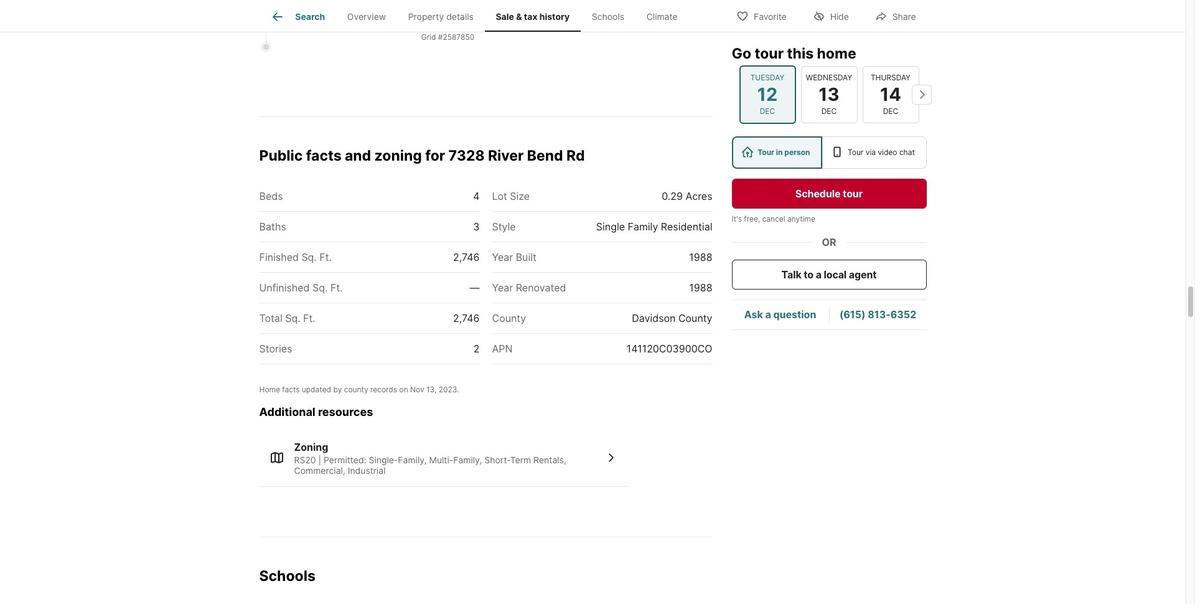 Task type: vqa. For each thing, say whether or not it's contained in the screenshot.


Task type: describe. For each thing, give the bounding box(es) containing it.
facts for home
[[282, 385, 300, 394]]

date
[[281, 23, 297, 33]]

details
[[447, 11, 474, 22]]

ft. for finished sq. ft.
[[320, 251, 332, 264]]

&
[[516, 11, 522, 22]]

search link
[[270, 9, 325, 24]]

resources
[[318, 406, 373, 419]]

7328
[[449, 147, 485, 165]]

tour in person
[[758, 148, 811, 157]]

facts for public
[[306, 147, 342, 165]]

zoning rs20 | permitted: single-family, multi-family, short-term rentals, commercial, industrial
[[294, 441, 567, 476]]

813-
[[868, 309, 891, 321]]

dec for 14
[[884, 107, 899, 116]]

public facts and zoning for 7328 river bend rd
[[259, 147, 585, 165]]

1988 for year built
[[690, 251, 713, 264]]

dec for 13
[[822, 107, 837, 116]]

tour for schedule
[[843, 187, 863, 200]]

rd
[[567, 147, 585, 165]]

unfinished
[[259, 282, 310, 294]]

history
[[540, 11, 570, 22]]

updated
[[302, 385, 331, 394]]

climate tab
[[636, 2, 689, 32]]

1988 for year renovated
[[690, 282, 713, 294]]

ask
[[745, 309, 763, 321]]

(615)
[[840, 309, 866, 321]]

acres
[[686, 190, 713, 203]]

thursday
[[871, 73, 911, 82]]

permitted:
[[324, 454, 367, 465]]

|
[[319, 454, 321, 465]]

nov inside nov 2, 2023 date
[[281, 7, 299, 20]]

ft. for unfinished sq. ft.
[[331, 282, 343, 294]]

commercial,
[[294, 465, 346, 476]]

tab list containing search
[[259, 0, 699, 32]]

as
[[466, 23, 474, 33]]

0 vertical spatial a
[[816, 268, 822, 281]]

(active)
[[453, 7, 490, 20]]

year for year renovated
[[492, 282, 513, 294]]

it's free, cancel anytime
[[732, 214, 816, 224]]

(615) 813-6352 link
[[840, 309, 917, 321]]

style
[[492, 221, 516, 233]]

dec for 12
[[760, 107, 776, 116]]

ft. for total sq. ft.
[[303, 312, 316, 325]]

thursday 14 dec
[[871, 73, 911, 116]]

0.29 acres
[[662, 190, 713, 203]]

industrial
[[348, 465, 386, 476]]

rentals,
[[534, 454, 567, 465]]

sq. for unfinished
[[313, 282, 328, 294]]

local
[[824, 268, 847, 281]]

2
[[474, 343, 480, 355]]

tour for go
[[755, 45, 784, 62]]

hide
[[831, 11, 849, 21]]

sq. for finished
[[302, 251, 317, 264]]

1 vertical spatial schools
[[259, 567, 316, 585]]

schools tab
[[581, 2, 636, 32]]

(615) 813-6352
[[840, 309, 917, 321]]

favorite button
[[726, 3, 798, 28]]

2 county from the left
[[679, 312, 713, 325]]

2023 inside nov 2, 2023 date
[[314, 7, 338, 20]]

public
[[259, 147, 303, 165]]

3
[[474, 221, 480, 233]]

wednesday
[[806, 73, 853, 82]]

talk
[[782, 268, 802, 281]]

beds
[[259, 190, 283, 203]]

overview tab
[[336, 2, 397, 32]]

tour via video chat
[[848, 148, 915, 157]]

schedule
[[796, 187, 841, 200]]

chat
[[900, 148, 915, 157]]

additional resources
[[259, 406, 373, 419]]

or
[[822, 236, 837, 249]]

sale & tax history tab
[[485, 2, 581, 32]]

nov 2, 2023 date
[[281, 7, 338, 33]]

bend
[[527, 147, 563, 165]]

listed (active) realtracs as distributed by mls grid #2587850
[[422, 7, 544, 42]]

question
[[774, 309, 817, 321]]

home facts updated by county records on nov 13, 2023 .
[[259, 385, 459, 394]]

county
[[344, 385, 368, 394]]

tuesday 12 dec
[[751, 73, 785, 116]]

home
[[259, 385, 280, 394]]

home
[[817, 45, 857, 62]]

13,
[[427, 385, 437, 394]]

talk to a local agent link
[[732, 260, 927, 290]]

schools inside tab
[[592, 11, 625, 22]]

141120c03900co
[[627, 343, 713, 355]]

tax
[[524, 11, 538, 22]]

climate
[[647, 11, 678, 22]]

records
[[371, 385, 397, 394]]

13
[[819, 83, 840, 105]]

size
[[510, 190, 530, 203]]

12
[[758, 83, 778, 105]]

search
[[295, 11, 325, 22]]

14
[[881, 83, 902, 105]]

in
[[777, 148, 783, 157]]

finished
[[259, 251, 299, 264]]



Task type: locate. For each thing, give the bounding box(es) containing it.
$659,900 price
[[562, 7, 608, 33]]

built
[[516, 251, 537, 264]]

anytime
[[788, 214, 816, 224]]

1 family, from the left
[[398, 454, 427, 465]]

tour via video chat option
[[823, 136, 927, 169]]

tour right 'schedule'
[[843, 187, 863, 200]]

1 tour from the left
[[758, 148, 775, 157]]

1 horizontal spatial tour
[[848, 148, 864, 157]]

2023 right 2,
[[314, 7, 338, 20]]

2 vertical spatial sq.
[[285, 312, 301, 325]]

2,746 for finished sq. ft.
[[453, 251, 480, 264]]

0 vertical spatial sq.
[[302, 251, 317, 264]]

2023 right 13,
[[439, 385, 457, 394]]

a right to
[[816, 268, 822, 281]]

tour inside 'option'
[[758, 148, 775, 157]]

family, left multi- at the left bottom of the page
[[398, 454, 427, 465]]

1 horizontal spatial dec
[[822, 107, 837, 116]]

property details tab
[[397, 2, 485, 32]]

1988 up davidson county
[[690, 282, 713, 294]]

overview
[[347, 11, 386, 22]]

schedule tour button
[[732, 179, 927, 209]]

realtracs
[[422, 23, 464, 33]]

2023
[[314, 7, 338, 20], [439, 385, 457, 394]]

a right ask
[[766, 309, 772, 321]]

ask a question
[[745, 309, 817, 321]]

agent
[[849, 268, 877, 281]]

0 vertical spatial year
[[492, 251, 513, 264]]

0 horizontal spatial dec
[[760, 107, 776, 116]]

1 1988 from the top
[[690, 251, 713, 264]]

family, left short-
[[454, 454, 482, 465]]

dec inside tuesday 12 dec
[[760, 107, 776, 116]]

2 tour from the left
[[848, 148, 864, 157]]

2 horizontal spatial dec
[[884, 107, 899, 116]]

0 vertical spatial 2,746
[[453, 251, 480, 264]]

2 family, from the left
[[454, 454, 482, 465]]

tour for tour via video chat
[[848, 148, 864, 157]]

short-
[[485, 454, 511, 465]]

residential
[[661, 221, 713, 233]]

ft. down unfinished sq. ft.
[[303, 312, 316, 325]]

tour inside option
[[848, 148, 864, 157]]

total
[[259, 312, 283, 325]]

0 horizontal spatial nov
[[281, 7, 299, 20]]

finished sq. ft.
[[259, 251, 332, 264]]

dec down 13
[[822, 107, 837, 116]]

tour
[[758, 148, 775, 157], [848, 148, 864, 157]]

property details
[[408, 11, 474, 22]]

to
[[804, 268, 814, 281]]

by left county
[[333, 385, 342, 394]]

—
[[470, 282, 480, 294]]

1 vertical spatial year
[[492, 282, 513, 294]]

lot
[[492, 190, 508, 203]]

0 vertical spatial schools
[[592, 11, 625, 22]]

1 vertical spatial nov
[[410, 385, 425, 394]]

2,746 for total sq. ft.
[[453, 312, 480, 325]]

1 horizontal spatial a
[[816, 268, 822, 281]]

2 2,746 from the top
[[453, 312, 480, 325]]

tour for tour in person
[[758, 148, 775, 157]]

0.29
[[662, 190, 683, 203]]

by inside listed (active) realtracs as distributed by mls grid #2587850
[[517, 23, 526, 33]]

0 horizontal spatial facts
[[282, 385, 300, 394]]

this
[[788, 45, 814, 62]]

1 vertical spatial tour
[[843, 187, 863, 200]]

1 vertical spatial facts
[[282, 385, 300, 394]]

ft. down finished sq. ft.
[[331, 282, 343, 294]]

zoning
[[294, 441, 328, 453]]

ft. up unfinished sq. ft.
[[320, 251, 332, 264]]

1 vertical spatial sq.
[[313, 282, 328, 294]]

total sq. ft.
[[259, 312, 316, 325]]

schedule tour
[[796, 187, 863, 200]]

0 vertical spatial 2023
[[314, 7, 338, 20]]

1 dec from the left
[[760, 107, 776, 116]]

facts right home
[[282, 385, 300, 394]]

year for year built
[[492, 251, 513, 264]]

renovated
[[516, 282, 566, 294]]

distributed
[[476, 23, 515, 33]]

1 county from the left
[[492, 312, 526, 325]]

go
[[732, 45, 752, 62]]

1 horizontal spatial family,
[[454, 454, 482, 465]]

sq. for total
[[285, 312, 301, 325]]

1 horizontal spatial facts
[[306, 147, 342, 165]]

4
[[473, 190, 480, 203]]

1 horizontal spatial county
[[679, 312, 713, 325]]

facts
[[306, 147, 342, 165], [282, 385, 300, 394]]

6352
[[891, 309, 917, 321]]

multi-
[[429, 454, 454, 465]]

1 vertical spatial by
[[333, 385, 342, 394]]

single
[[597, 221, 625, 233]]

0 vertical spatial ft.
[[320, 251, 332, 264]]

1 horizontal spatial nov
[[410, 385, 425, 394]]

dec inside thursday 14 dec
[[884, 107, 899, 116]]

price
[[562, 23, 580, 33]]

0 horizontal spatial family,
[[398, 454, 427, 465]]

family,
[[398, 454, 427, 465], [454, 454, 482, 465]]

talk to a local agent
[[782, 268, 877, 281]]

1 horizontal spatial by
[[517, 23, 526, 33]]

stories
[[259, 343, 292, 355]]

free,
[[744, 214, 761, 224]]

tour left in
[[758, 148, 775, 157]]

0 vertical spatial 1988
[[690, 251, 713, 264]]

family
[[628, 221, 659, 233]]

it's
[[732, 214, 742, 224]]

2,746 up — at the left top of the page
[[453, 251, 480, 264]]

tuesday
[[751, 73, 785, 82]]

dec down 14
[[884, 107, 899, 116]]

2 vertical spatial ft.
[[303, 312, 316, 325]]

list box
[[732, 136, 927, 169]]

0 horizontal spatial tour
[[755, 45, 784, 62]]

a
[[816, 268, 822, 281], [766, 309, 772, 321]]

county up apn
[[492, 312, 526, 325]]

cancel
[[763, 214, 786, 224]]

1 horizontal spatial tour
[[843, 187, 863, 200]]

share
[[893, 11, 917, 21]]

1988
[[690, 251, 713, 264], [690, 282, 713, 294]]

river
[[488, 147, 524, 165]]

tour inside button
[[843, 187, 863, 200]]

1 year from the top
[[492, 251, 513, 264]]

2,
[[302, 7, 311, 20]]

wednesday 13 dec
[[806, 73, 853, 116]]

nov up date
[[281, 7, 299, 20]]

1 vertical spatial a
[[766, 309, 772, 321]]

tour in person option
[[732, 136, 823, 169]]

for
[[426, 147, 445, 165]]

tour up tuesday
[[755, 45, 784, 62]]

sq. right total
[[285, 312, 301, 325]]

1988 down residential
[[690, 251, 713, 264]]

county
[[492, 312, 526, 325], [679, 312, 713, 325]]

nov right on
[[410, 385, 425, 394]]

1 vertical spatial 1988
[[690, 282, 713, 294]]

county up 141120c03900co
[[679, 312, 713, 325]]

year built
[[492, 251, 537, 264]]

0 horizontal spatial county
[[492, 312, 526, 325]]

and
[[345, 147, 371, 165]]

list box containing tour in person
[[732, 136, 927, 169]]

0 vertical spatial nov
[[281, 7, 299, 20]]

0 horizontal spatial tour
[[758, 148, 775, 157]]

0 horizontal spatial by
[[333, 385, 342, 394]]

1 horizontal spatial schools
[[592, 11, 625, 22]]

$659,900
[[562, 7, 608, 20]]

ask a question link
[[745, 309, 817, 321]]

1 2,746 from the top
[[453, 251, 480, 264]]

tour left the via
[[848, 148, 864, 157]]

0 vertical spatial tour
[[755, 45, 784, 62]]

grid
[[422, 33, 436, 42]]

by
[[517, 23, 526, 33], [333, 385, 342, 394]]

share button
[[865, 3, 927, 28]]

tab list
[[259, 0, 699, 32]]

0 vertical spatial by
[[517, 23, 526, 33]]

1 vertical spatial 2023
[[439, 385, 457, 394]]

on
[[400, 385, 408, 394]]

property
[[408, 11, 444, 22]]

sq. right unfinished
[[313, 282, 328, 294]]

davidson
[[632, 312, 676, 325]]

year
[[492, 251, 513, 264], [492, 282, 513, 294]]

video
[[878, 148, 898, 157]]

#2587850
[[438, 33, 475, 42]]

sq.
[[302, 251, 317, 264], [313, 282, 328, 294], [285, 312, 301, 325]]

baths
[[259, 221, 286, 233]]

dec down the 12
[[760, 107, 776, 116]]

single-
[[369, 454, 398, 465]]

2 year from the top
[[492, 282, 513, 294]]

0 horizontal spatial 2023
[[314, 7, 338, 20]]

year left built on the left top
[[492, 251, 513, 264]]

year renovated
[[492, 282, 566, 294]]

2 dec from the left
[[822, 107, 837, 116]]

single family residential
[[597, 221, 713, 233]]

next image
[[912, 85, 932, 105]]

sq. right finished
[[302, 251, 317, 264]]

0 vertical spatial facts
[[306, 147, 342, 165]]

year right — at the left top of the page
[[492, 282, 513, 294]]

None button
[[740, 65, 796, 124], [801, 66, 858, 123], [863, 66, 920, 123], [740, 65, 796, 124], [801, 66, 858, 123], [863, 66, 920, 123]]

dec inside wednesday 13 dec
[[822, 107, 837, 116]]

3 dec from the left
[[884, 107, 899, 116]]

by down &
[[517, 23, 526, 33]]

apn
[[492, 343, 513, 355]]

0 horizontal spatial a
[[766, 309, 772, 321]]

0 horizontal spatial schools
[[259, 567, 316, 585]]

favorite
[[754, 11, 787, 21]]

1 vertical spatial 2,746
[[453, 312, 480, 325]]

facts left the and
[[306, 147, 342, 165]]

2,746 down — at the left top of the page
[[453, 312, 480, 325]]

term
[[511, 454, 531, 465]]

2 1988 from the top
[[690, 282, 713, 294]]

1 vertical spatial ft.
[[331, 282, 343, 294]]

1 horizontal spatial 2023
[[439, 385, 457, 394]]

mls
[[528, 23, 544, 33]]



